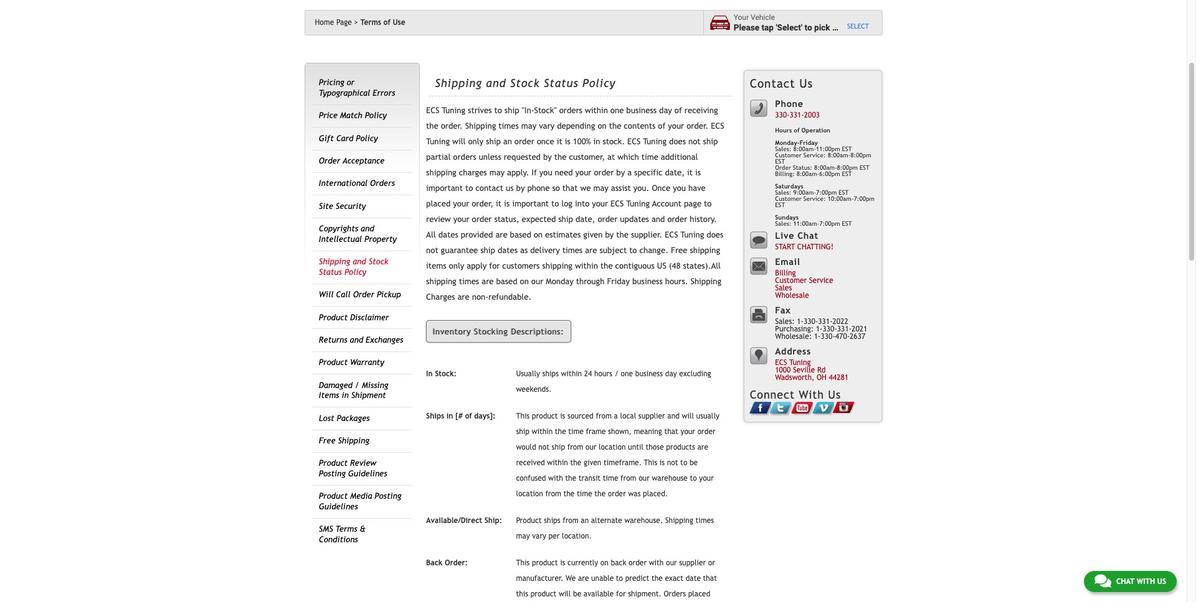 Task type: vqa. For each thing, say whether or not it's contained in the screenshot.
the are in "THIS PRODUCT IS SOURCED FROM A LOCAL SUPPLIER AND WILL USUALLY SHIP WITHIN THE TIME FRAME SHOWN, MEANING THAT YOUR ORDER WOULD NOT SHIP FROM OUR LOCATION UNTIL THOSE PRODUCTS ARE RECEIVED WITHIN THE GIVEN TIMEFRAME. THIS IS NOT TO BE CONFUSED WITH THE TRANSIT TIME FROM OUR WAREHOUSE TO YOUR LOCATION FROM THE TIME THE ORDER WAS PLACED."
no



Task type: locate. For each thing, give the bounding box(es) containing it.
product for product ships from an alternate warehouse. shipping times may vary per location.
[[516, 517, 542, 526]]

will inside ecs tuning strives to ship "in-stock" orders within one business day of receiving the order. shipping times may vary depending on the contents of your order. ecs tuning will only ship an order once it is 100% in stock. ecs tuning does not ship partial orders unless requested by the customer, at which time additional shipping charges may apply. if you need your order by a specific date, it is important to contact us by phone so that we may assist you. once you have placed your order, it is important to log into your ecs tuning account page to review your order status, expected ship date, order updates and order history. all dates provided are based on estimates given by the supplier. ecs tuning does not guarantee ship dates as delivery times are subject to change. free shipping items only apply for customers shipping within the contiguous us (48 states).all shipping times are based on our monday through friday business hours. shipping charges are non-refundable.
[[452, 137, 466, 146]]

and inside shipping and stock status policy
[[353, 257, 366, 267]]

or
[[347, 78, 355, 87], [708, 560, 715, 568]]

0 vertical spatial customer
[[775, 152, 802, 159]]

1 vertical spatial ships
[[544, 517, 560, 526]]

strives
[[468, 106, 492, 115]]

0 vertical spatial posting
[[319, 470, 346, 479]]

is left the currently
[[560, 560, 565, 568]]

receiving
[[684, 106, 718, 115]]

vary inside ecs tuning strives to ship "in-stock" orders within one business day of receiving the order. shipping times may vary depending on the contents of your order. ecs tuning will only ship an order once it is 100% in stock. ecs tuning does not ship partial orders unless requested by the customer, at which time additional shipping charges may apply. if you need your order by a specific date, it is important to contact us by phone so that we may assist you. once you have placed your order, it is important to log into your ecs tuning account page to review your order status, expected ship date, order updates and order history. all dates provided are based on estimates given by the supplier. ecs tuning does not guarantee ship dates as delivery times are subject to change. free shipping items only apply for customers shipping within the contiguous us (48 states).all shipping times are based on our monday through friday business hours. shipping charges are non-refundable.
[[539, 122, 555, 131]]

given inside this product is sourced from a local supplier and will usually ship within the time frame shown, meaning that your order would not ship from our location until those products are received within the given timeframe. this is not to be confused with the transit time from our warehouse to your location from the time the order was placed.
[[584, 459, 601, 468]]

friday down 'contiguous'
[[607, 277, 630, 287]]

stocking
[[474, 327, 508, 337]]

0 vertical spatial friday
[[799, 140, 818, 146]]

status up will
[[319, 268, 342, 277]]

1 horizontal spatial important
[[512, 199, 549, 209]]

0 vertical spatial with
[[548, 475, 563, 484]]

0 horizontal spatial us
[[799, 77, 813, 90]]

2 horizontal spatial in
[[593, 137, 600, 146]]

in inside ecs tuning strives to ship "in-stock" orders within one business day of receiving the order. shipping times may vary depending on the contents of your order. ecs tuning will only ship an order once it is 100% in stock. ecs tuning does not ship partial orders unless requested by the customer, at which time additional shipping charges may apply. if you need your order by a specific date, it is important to contact us by phone so that we may assist you. once you have placed your order, it is important to log into your ecs tuning account page to review your order status, expected ship date, order updates and order history. all dates provided are based on estimates given by the supplier. ecs tuning does not guarantee ship dates as delivery times are subject to change. free shipping items only apply for customers shipping within the contiguous us (48 states).all shipping times are based on our monday through friday business hours. shipping charges are non-refundable.
[[593, 137, 600, 146]]

1 horizontal spatial it
[[557, 137, 562, 146]]

order
[[514, 137, 534, 146], [594, 168, 614, 178], [472, 215, 492, 224], [598, 215, 618, 224], [667, 215, 687, 224], [697, 428, 716, 437], [608, 490, 626, 499], [629, 560, 647, 568]]

acceptance
[[343, 156, 384, 166]]

0 horizontal spatial shipping and stock status policy
[[319, 257, 388, 277]]

of right [#
[[465, 413, 472, 421]]

0 horizontal spatial only
[[449, 262, 464, 271]]

select link
[[847, 22, 869, 31]]

1 horizontal spatial a
[[627, 168, 632, 178]]

2 vertical spatial product
[[530, 591, 557, 599]]

1 horizontal spatial does
[[707, 231, 723, 240]]

not up warehouse
[[667, 459, 678, 468]]

dates right all
[[438, 231, 458, 240]]

updates
[[620, 215, 649, 224]]

is inside this product is currently on back order with our supplier or manufacturer. we are unable to predict the exact date that this product will be available for shipment. orders plac
[[560, 560, 565, 568]]

1 vertical spatial dates
[[498, 246, 518, 255]]

331- inside phone 330-331-2003
[[790, 111, 804, 120]]

account
[[652, 199, 681, 209]]

0 vertical spatial for
[[489, 262, 500, 271]]

that inside this product is currently on back order with our supplier or manufacturer. we are unable to predict the exact date that this product will be available for shipment. orders plac
[[703, 575, 717, 584]]

posting inside product media posting guidelines
[[375, 492, 401, 502]]

on inside this product is currently on back order with our supplier or manufacturer. we are unable to predict the exact date that this product will be available for shipment. orders plac
[[600, 560, 609, 568]]

330- down "2022"
[[821, 333, 835, 342]]

an up location.
[[581, 517, 589, 526]]

guidelines down media
[[319, 503, 358, 512]]

an inside ecs tuning strives to ship "in-stock" orders within one business day of receiving the order. shipping times may vary depending on the contents of your order. ecs tuning will only ship an order once it is 100% in stock. ecs tuning does not ship partial orders unless requested by the customer, at which time additional shipping charges may apply. if you need your order by a specific date, it is important to contact us by phone so that we may assist you. once you have placed your order, it is important to log into your ecs tuning account page to review your order status, expected ship date, order updates and order history. all dates provided are based on estimates given by the supplier. ecs tuning does not guarantee ship dates as delivery times are subject to change. free shipping items only apply for customers shipping within the contiguous us (48 states).all shipping times are based on our monday through friday business hours. shipping charges are non-refundable.
[[503, 137, 512, 146]]

your
[[668, 122, 684, 131], [575, 168, 591, 178], [453, 199, 469, 209], [592, 199, 608, 209], [453, 215, 469, 224], [681, 428, 695, 437], [699, 475, 714, 484]]

page
[[684, 199, 701, 209]]

2003
[[804, 111, 820, 120]]

change.
[[639, 246, 668, 255]]

2 sales: from the top
[[775, 189, 791, 196]]

orders down exact
[[664, 591, 686, 599]]

0 vertical spatial service:
[[803, 152, 826, 159]]

within up depending
[[585, 106, 608, 115]]

was
[[628, 490, 641, 499]]

0 vertical spatial terms
[[360, 18, 381, 27]]

are inside this product is sourced from a local supplier and will usually ship within the time frame shown, meaning that your order would not ship from our location until those products are received within the given timeframe. this is not to be confused with the transit time from our warehouse to your location from the time the order was placed.
[[697, 444, 708, 452]]

received
[[516, 459, 545, 468]]

1-
[[797, 318, 804, 327], [816, 325, 823, 334], [814, 333, 821, 342]]

ships
[[426, 413, 444, 421]]

be inside this product is currently on back order with our supplier or manufacturer. we are unable to predict the exact date that this product will be available for shipment. orders plac
[[573, 591, 581, 599]]

you left have
[[673, 184, 686, 193]]

to inside your vehicle please tap 'select' to pick a vehicle
[[805, 22, 812, 32]]

the left exact
[[652, 575, 663, 584]]

currently
[[568, 560, 598, 568]]

0 vertical spatial ships
[[542, 370, 559, 379]]

in left [#
[[446, 413, 453, 421]]

1 vertical spatial this
[[644, 459, 657, 468]]

not up additional
[[688, 137, 701, 146]]

7:00pm right 9:00am- at the top
[[854, 196, 874, 202]]

price match policy
[[319, 111, 387, 120]]

location down shown,
[[599, 444, 626, 452]]

vary up once
[[539, 122, 555, 131]]

ship down provided
[[480, 246, 495, 255]]

1 horizontal spatial order.
[[687, 122, 708, 131]]

a down which
[[627, 168, 632, 178]]

0 vertical spatial shipping and stock status policy
[[435, 76, 616, 89]]

1 horizontal spatial for
[[616, 591, 626, 599]]

0 vertical spatial supplier
[[638, 413, 665, 421]]

product right the "ship:"
[[516, 517, 542, 526]]

1 horizontal spatial orders
[[664, 591, 686, 599]]

330- inside phone 330-331-2003
[[775, 111, 790, 120]]

1 customer from the top
[[775, 152, 802, 159]]

1 vertical spatial friday
[[607, 277, 630, 287]]

/ inside the damaged / missing items in shipment
[[355, 381, 359, 390]]

date,
[[665, 168, 685, 178], [576, 215, 595, 224]]

vehicle
[[751, 13, 775, 22]]

0 vertical spatial does
[[669, 137, 686, 146]]

lost packages link
[[319, 414, 370, 423]]

0 vertical spatial stock
[[510, 76, 540, 89]]

once
[[537, 137, 554, 146]]

the inside this product is currently on back order with our supplier or manufacturer. we are unable to predict the exact date that this product will be available for shipment. orders plac
[[652, 575, 663, 584]]

supplier
[[638, 413, 665, 421], [679, 560, 706, 568]]

0 horizontal spatial posting
[[319, 470, 346, 479]]

11:00am-
[[793, 220, 819, 227]]

0 horizontal spatial terms
[[335, 525, 357, 535]]

time down timeframe.
[[603, 475, 618, 484]]

sales
[[775, 284, 792, 293]]

1 horizontal spatial posting
[[375, 492, 401, 502]]

for inside this product is currently on back order with our supplier or manufacturer. we are unable to predict the exact date that this product will be available for shipment. orders plac
[[616, 591, 626, 599]]

8:00am-
[[793, 146, 816, 153], [828, 152, 851, 159], [814, 164, 837, 171], [797, 171, 819, 178]]

time inside ecs tuning strives to ship "in-stock" orders within one business day of receiving the order. shipping times may vary depending on the contents of your order. ecs tuning will only ship an order once it is 100% in stock. ecs tuning does not ship partial orders unless requested by the customer, at which time additional shipping charges may apply. if you need your order by a specific date, it is important to contact us by phone so that we may assist you. once you have placed your order, it is important to log into your ecs tuning account page to review your order status, expected ship date, order updates and order history. all dates provided are based on estimates given by the supplier. ecs tuning does not guarantee ship dates as delivery times are subject to change. free shipping items only apply for customers shipping within the contiguous us (48 states).all shipping times are based on our monday through friday business hours. shipping charges are non-refundable.
[[641, 153, 658, 162]]

start
[[775, 243, 795, 252]]

product for product warranty
[[319, 358, 348, 368]]

weekends.
[[516, 386, 552, 394]]

from inside product ships from an alternate warehouse. shipping times may vary per location.
[[563, 517, 579, 526]]

date, down additional
[[665, 168, 685, 178]]

0 vertical spatial you
[[539, 168, 552, 178]]

1 horizontal spatial with
[[649, 560, 664, 568]]

0 vertical spatial only
[[468, 137, 483, 146]]

1 horizontal spatial location
[[599, 444, 626, 452]]

1 vertical spatial orders
[[664, 591, 686, 599]]

home
[[315, 18, 334, 27]]

tap
[[761, 22, 774, 32]]

0 vertical spatial 8:00pm
[[850, 152, 871, 159]]

may left per
[[516, 533, 530, 541]]

1 vertical spatial us
[[828, 389, 841, 402]]

[#
[[455, 413, 463, 421]]

to left log
[[551, 199, 559, 209]]

product for we
[[532, 560, 558, 568]]

8:00pm down 11:00pm at the top of page
[[837, 164, 858, 171]]

1 service: from the top
[[803, 152, 826, 159]]

free down lost
[[319, 437, 335, 446]]

0 vertical spatial business
[[626, 106, 657, 115]]

may down "in-
[[521, 122, 536, 131]]

conditions
[[319, 536, 358, 545]]

from up location.
[[563, 517, 579, 526]]

that inside ecs tuning strives to ship "in-stock" orders within one business day of receiving the order. shipping times may vary depending on the contents of your order. ecs tuning will only ship an order once it is 100% in stock. ecs tuning does not ship partial orders unless requested by the customer, at which time additional shipping charges may apply. if you need your order by a specific date, it is important to contact us by phone so that we may assist you. once you have placed your order, it is important to log into your ecs tuning account page to review your order status, expected ship date, order updates and order history. all dates provided are based on estimates given by the supplier. ecs tuning does not guarantee ship dates as delivery times are subject to change. free shipping items only apply for customers shipping within the contiguous us (48 states).all shipping times are based on our monday through friday business hours. shipping charges are non-refundable.
[[562, 184, 578, 193]]

1 vertical spatial will
[[682, 413, 694, 421]]

order up predict
[[629, 560, 647, 568]]

in
[[593, 137, 600, 146], [342, 391, 349, 401], [446, 413, 453, 421]]

for right apply
[[489, 262, 500, 271]]

product inside this product is sourced from a local supplier and will usually ship within the time frame shown, meaning that your order would not ship from our location until those products are received within the given timeframe. this is not to be confused with the transit time from our warehouse to your location from the time the order was placed.
[[532, 413, 558, 421]]

product down the manufacturer.
[[530, 591, 557, 599]]

ship
[[504, 106, 519, 115], [486, 137, 501, 146], [703, 137, 718, 146], [558, 215, 573, 224], [480, 246, 495, 255], [516, 428, 529, 437], [552, 444, 565, 452]]

product up the manufacturer.
[[532, 560, 558, 568]]

1 vertical spatial /
[[355, 381, 359, 390]]

1 horizontal spatial free
[[671, 246, 687, 255]]

exact
[[665, 575, 683, 584]]

1 horizontal spatial friday
[[799, 140, 818, 146]]

8:00pm
[[850, 152, 871, 159], [837, 164, 858, 171]]

product down the weekends.
[[532, 413, 558, 421]]

0 horizontal spatial free
[[319, 437, 335, 446]]

or inside this product is currently on back order with our supplier or manufacturer. we are unable to predict the exact date that this product will be available for shipment. orders plac
[[708, 560, 715, 568]]

a right pick
[[832, 22, 837, 32]]

1 vertical spatial with
[[649, 560, 664, 568]]

1 vertical spatial free
[[319, 437, 335, 446]]

shipping down strives on the left top of the page
[[465, 122, 496, 131]]

this down the weekends.
[[516, 413, 530, 421]]

may
[[521, 122, 536, 131], [489, 168, 505, 178], [593, 184, 609, 193], [516, 533, 530, 541]]

ecs
[[426, 106, 439, 115], [711, 122, 724, 131], [627, 137, 641, 146], [611, 199, 624, 209], [665, 231, 678, 240], [775, 359, 787, 368]]

330- left 2637
[[823, 325, 837, 334]]

supplier inside this product is sourced from a local supplier and will usually ship within the time frame shown, meaning that your order would not ship from our location until those products are received within the given timeframe. this is not to be confused with the transit time from our warehouse to your location from the time the order was placed.
[[638, 413, 665, 421]]

that right date at the bottom of page
[[703, 575, 717, 584]]

1 vertical spatial customer
[[775, 196, 802, 202]]

status up the 'stock"'
[[544, 76, 578, 89]]

copyrights and intellectual property link
[[319, 224, 397, 244]]

2 vertical spatial us
[[1157, 578, 1166, 587]]

ships right usually on the bottom
[[542, 370, 559, 379]]

will
[[319, 290, 334, 300]]

supplier up date at the bottom of page
[[679, 560, 706, 568]]

product inside product ships from an alternate warehouse. shipping times may vary per location.
[[516, 517, 542, 526]]

copyrights and intellectual property
[[319, 224, 397, 244]]

1 horizontal spatial dates
[[498, 246, 518, 255]]

ships inside product ships from an alternate warehouse. shipping times may vary per location.
[[544, 517, 560, 526]]

order down account
[[667, 215, 687, 224]]

your up products
[[681, 428, 695, 437]]

1 horizontal spatial /
[[615, 370, 619, 379]]

packages
[[337, 414, 370, 423]]

shipping inside shipping and stock status policy
[[319, 257, 350, 267]]

to down back
[[616, 575, 623, 584]]

order inside this product is currently on back order with our supplier or manufacturer. we are unable to predict the exact date that this product will be available for shipment. orders plac
[[629, 560, 647, 568]]

free inside ecs tuning strives to ship "in-stock" orders within one business day of receiving the order. shipping times may vary depending on the contents of your order. ecs tuning will only ship an order once it is 100% in stock. ecs tuning does not ship partial orders unless requested by the customer, at which time additional shipping charges may apply. if you need your order by a specific date, it is important to contact us by phone so that we may assist you. once you have placed your order, it is important to log into your ecs tuning account page to review your order status, expected ship date, order updates and order history. all dates provided are based on estimates given by the supplier. ecs tuning does not guarantee ship dates as delivery times are subject to change. free shipping items only apply for customers shipping within the contiguous us (48 states).all shipping times are based on our monday through friday business hours. shipping charges are non-refundable.
[[671, 246, 687, 255]]

will inside this product is sourced from a local supplier and will usually ship within the time frame shown, meaning that your order would not ship from our location until those products are received within the given timeframe. this is not to be confused with the transit time from our warehouse to your location from the time the order was placed.
[[682, 413, 694, 421]]

available/direct
[[426, 517, 482, 526]]

pricing
[[319, 78, 344, 87]]

1 horizontal spatial supplier
[[679, 560, 706, 568]]

2021
[[852, 325, 867, 334]]

product inside product media posting guidelines
[[319, 492, 348, 502]]

that right so
[[562, 184, 578, 193]]

terms inside sms terms & conditions
[[335, 525, 357, 535]]

from up "frame"
[[596, 413, 612, 421]]

copyrights
[[319, 224, 358, 234]]

stock
[[510, 76, 540, 89], [369, 257, 388, 267]]

0 horizontal spatial it
[[496, 199, 502, 209]]

from down confused
[[545, 490, 561, 499]]

this for sourced
[[516, 413, 530, 421]]

product for product disclaimer
[[319, 313, 348, 322]]

1 horizontal spatial in
[[446, 413, 453, 421]]

0 horizontal spatial for
[[489, 262, 500, 271]]

330-331-2003 link
[[775, 111, 820, 120]]

product media posting guidelines link
[[319, 492, 401, 512]]

billing
[[775, 269, 796, 278]]

0 horizontal spatial an
[[503, 137, 512, 146]]

1 given from the top
[[583, 231, 603, 240]]

2 vertical spatial that
[[703, 575, 717, 584]]

1 vertical spatial posting
[[375, 492, 401, 502]]

vehicle
[[839, 22, 866, 32]]

and inside copyrights and intellectual property
[[361, 224, 374, 234]]

and down account
[[652, 215, 665, 224]]

1 vertical spatial service:
[[803, 196, 826, 202]]

order down order, on the top left
[[472, 215, 492, 224]]

shipping down the partial at the top left of page
[[426, 168, 456, 178]]

tuning inside address ecs tuning 1000 seville rd wadsworth, oh 44281
[[789, 359, 811, 368]]

be
[[690, 459, 698, 468], [573, 591, 581, 599]]

the down the transit
[[594, 490, 606, 499]]

with
[[799, 389, 824, 402]]

this down those
[[644, 459, 657, 468]]

connect with us
[[750, 389, 841, 402]]

0 vertical spatial it
[[557, 137, 562, 146]]

friday inside ecs tuning strives to ship "in-stock" orders within one business day of receiving the order. shipping times may vary depending on the contents of your order. ecs tuning will only ship an order once it is 100% in stock. ecs tuning does not ship partial orders unless requested by the customer, at which time additional shipping charges may apply. if you need your order by a specific date, it is important to contact us by phone so that we may assist you. once you have placed your order, it is important to log into your ecs tuning account page to review your order status, expected ship date, order updates and order history. all dates provided are based on estimates given by the supplier. ecs tuning does not guarantee ship dates as delivery times are subject to change. free shipping items only apply for customers shipping within the contiguous us (48 states).all shipping times are based on our monday through friday business hours. shipping charges are non-refundable.
[[607, 277, 630, 287]]

shipping
[[435, 76, 482, 89], [465, 122, 496, 131], [319, 257, 350, 267], [691, 277, 721, 287], [338, 437, 369, 446], [665, 517, 693, 526]]

0 horizontal spatial date,
[[576, 215, 595, 224]]

1 horizontal spatial an
[[581, 517, 589, 526]]

orders up depending
[[559, 106, 582, 115]]

100%
[[573, 137, 591, 146]]

this inside this product is currently on back order with our supplier or manufacturer. we are unable to predict the exact date that this product will be available for shipment. orders plac
[[516, 560, 530, 568]]

your left order, on the top left
[[453, 199, 469, 209]]

1- left "2022"
[[816, 325, 823, 334]]

placed
[[426, 199, 451, 209]]

0 horizontal spatial a
[[614, 413, 618, 421]]

dates
[[438, 231, 458, 240], [498, 246, 518, 255]]

ecs down the receiving
[[711, 122, 724, 131]]

ships inside the usually ships within 24 hours / one business day excluding weekends.
[[542, 370, 559, 379]]

the up need
[[554, 153, 567, 162]]

terms of use
[[360, 18, 405, 27]]

gift card policy
[[319, 134, 378, 143]]

supplier inside this product is currently on back order with our supplier or manufacturer. we are unable to predict the exact date that this product will be available for shipment. orders plac
[[679, 560, 706, 568]]

chat inside the live chat start chatting!
[[798, 230, 818, 241]]

damaged / missing items in shipment link
[[319, 381, 388, 401]]

delivery
[[530, 246, 560, 255]]

time
[[641, 153, 658, 162], [568, 428, 584, 437], [603, 475, 618, 484], [577, 490, 592, 499]]

order down gift
[[319, 156, 340, 166]]

2 horizontal spatial will
[[682, 413, 694, 421]]

free shipping
[[319, 437, 369, 446]]

business
[[626, 106, 657, 115], [632, 277, 663, 287], [635, 370, 663, 379]]

tuning down address
[[789, 359, 811, 368]]

2 customer from the top
[[775, 196, 802, 202]]

guidelines inside product review posting guidelines
[[348, 470, 387, 479]]

a left local
[[614, 413, 618, 421]]

will inside this product is currently on back order with our supplier or manufacturer. we are unable to predict the exact date that this product will be available for shipment. orders plac
[[559, 591, 571, 599]]

1 vertical spatial one
[[621, 370, 633, 379]]

international
[[319, 179, 368, 188]]

day inside the usually ships within 24 hours / one business day excluding weekends.
[[665, 370, 677, 379]]

1 vertical spatial supplier
[[679, 560, 706, 568]]

1 vertical spatial be
[[573, 591, 581, 599]]

posting for product media posting guidelines
[[375, 492, 401, 502]]

one inside ecs tuning strives to ship "in-stock" orders within one business day of receiving the order. shipping times may vary depending on the contents of your order. ecs tuning will only ship an order once it is 100% in stock. ecs tuning does not ship partial orders unless requested by the customer, at which time additional shipping charges may apply. if you need your order by a specific date, it is important to contact us by phone so that we may assist you. once you have placed your order, it is important to log into your ecs tuning account page to review your order status, expected ship date, order updates and order history. all dates provided are based on estimates given by the supplier. ecs tuning does not guarantee ship dates as delivery times are subject to change. free shipping items only apply for customers shipping within the contiguous us (48 states).all shipping times are based on our monday through friday business hours. shipping charges are non-refundable.
[[610, 106, 624, 115]]

0 vertical spatial this
[[516, 413, 530, 421]]

are left non-
[[457, 293, 470, 302]]

will
[[452, 137, 466, 146], [682, 413, 694, 421], [559, 591, 571, 599]]

are inside this product is currently on back order with our supplier or manufacturer. we are unable to predict the exact date that this product will be available for shipment. orders plac
[[578, 575, 589, 584]]

monday-
[[775, 140, 799, 146]]

are down 'status,'
[[495, 231, 507, 240]]

2 service: from the top
[[803, 196, 826, 202]]

site security link
[[319, 202, 366, 211]]

to up 'contiguous'
[[629, 246, 637, 255]]

0 horizontal spatial order.
[[441, 122, 463, 131]]

0 horizontal spatial orders
[[453, 153, 476, 162]]

guidelines inside product media posting guidelines
[[319, 503, 358, 512]]

0 horizontal spatial will
[[452, 137, 466, 146]]

2 vertical spatial customer
[[775, 277, 807, 286]]

1 vertical spatial it
[[687, 168, 693, 178]]

0 vertical spatial product
[[532, 413, 558, 421]]

please
[[734, 22, 759, 32]]

and down product disclaimer
[[350, 336, 363, 345]]

sms terms & conditions link
[[319, 525, 366, 545]]

service: up status:
[[803, 152, 826, 159]]

1 order. from the left
[[441, 122, 463, 131]]

based
[[510, 231, 531, 240], [496, 277, 517, 287]]

posting inside product review posting guidelines
[[319, 470, 346, 479]]

order acceptance link
[[319, 156, 384, 166]]

will left usually
[[682, 413, 694, 421]]

times up date at the bottom of page
[[696, 517, 714, 526]]

0 vertical spatial be
[[690, 459, 698, 468]]

ecs tuning strives to ship "in-stock" orders within one business day of receiving the order. shipping times may vary depending on the contents of your order. ecs tuning will only ship an order once it is 100% in stock. ecs tuning does not ship partial orders unless requested by the customer, at which time additional shipping charges may apply. if you need your order by a specific date, it is important to contact us by phone so that we may assist you. once you have placed your order, it is important to log into your ecs tuning account page to review your order status, expected ship date, order updates and order history. all dates provided are based on estimates given by the supplier. ecs tuning does not guarantee ship dates as delivery times are subject to change. free shipping items only apply for customers shipping within the contiguous us (48 states).all shipping times are based on our monday through friday business hours. shipping charges are non-refundable.
[[426, 106, 724, 302]]

0 horizontal spatial 331-
[[790, 111, 804, 120]]

your up provided
[[453, 215, 469, 224]]

0 vertical spatial /
[[615, 370, 619, 379]]

2 vertical spatial in
[[446, 413, 453, 421]]

available/direct ship:
[[426, 517, 502, 526]]

to down the charges
[[465, 184, 473, 193]]

1 vertical spatial chat
[[1116, 578, 1134, 587]]

product inside product review posting guidelines
[[319, 459, 348, 469]]

orders down acceptance
[[370, 179, 395, 188]]

your right into
[[592, 199, 608, 209]]

confused
[[516, 475, 546, 484]]

0 vertical spatial chat
[[798, 230, 818, 241]]

pickup
[[377, 290, 401, 300]]

into
[[575, 199, 589, 209]]

sales: inside fax sales: 1-330-331-2022 purchasing: 1-330-331-2021 wholesale: 1-330-470-2637
[[775, 318, 795, 327]]

order left updates
[[598, 215, 618, 224]]

3 customer from the top
[[775, 277, 807, 286]]

international orders link
[[319, 179, 395, 188]]

1 vertical spatial only
[[449, 262, 464, 271]]

of right "contents"
[[658, 122, 665, 131]]

in right 100% at the left top
[[593, 137, 600, 146]]

alternate
[[591, 517, 622, 526]]

as
[[520, 246, 528, 255]]

pricing or typographical errors link
[[319, 78, 395, 98]]

connect
[[750, 389, 795, 402]]

does up additional
[[669, 137, 686, 146]]

1 vertical spatial vary
[[532, 533, 546, 541]]

0 vertical spatial location
[[599, 444, 626, 452]]

4 sales: from the top
[[775, 318, 795, 327]]

returns
[[319, 336, 347, 345]]

1 horizontal spatial orders
[[559, 106, 582, 115]]

provided
[[461, 231, 493, 240]]

is left sourced
[[560, 413, 565, 421]]

our
[[531, 277, 543, 287], [585, 444, 596, 452], [639, 475, 650, 484], [666, 560, 677, 568]]

1 horizontal spatial be
[[690, 459, 698, 468]]

2 vertical spatial will
[[559, 591, 571, 599]]

orders up the charges
[[453, 153, 476, 162]]

1- up wholesale:
[[797, 318, 804, 327]]

0 vertical spatial guidelines
[[348, 470, 387, 479]]

0 horizontal spatial order
[[319, 156, 340, 166]]

2 given from the top
[[584, 459, 601, 468]]

in down 'damaged'
[[342, 391, 349, 401]]

order left was
[[608, 490, 626, 499]]

2 horizontal spatial order
[[775, 164, 791, 171]]

our inside this product is currently on back order with our supplier or manufacturer. we are unable to predict the exact date that this product will be available for shipment. orders plac
[[666, 560, 677, 568]]

ship:
[[484, 517, 502, 526]]

0 vertical spatial orders
[[370, 179, 395, 188]]

contiguous
[[615, 262, 655, 271]]

charges
[[459, 168, 487, 178]]

1 horizontal spatial us
[[828, 389, 841, 402]]

2 vertical spatial business
[[635, 370, 663, 379]]

order. up the partial at the top left of page
[[441, 122, 463, 131]]

location down confused
[[516, 490, 543, 499]]



Task type: describe. For each thing, give the bounding box(es) containing it.
shipping and stock status policy link
[[319, 257, 388, 277]]

to right strives on the left top of the page
[[494, 106, 502, 115]]

by up 'assist'
[[616, 168, 625, 178]]

so
[[552, 184, 560, 193]]

product warranty
[[319, 358, 384, 368]]

your up additional
[[668, 122, 684, 131]]

shipping up charges
[[426, 277, 456, 287]]

1 horizontal spatial 331-
[[818, 318, 833, 327]]

this for currently
[[516, 560, 530, 568]]

apply
[[467, 262, 487, 271]]

0 vertical spatial important
[[426, 184, 463, 193]]

from down sourced
[[567, 444, 583, 452]]

policy up depending
[[582, 76, 616, 89]]

time down sourced
[[568, 428, 584, 437]]

for inside ecs tuning strives to ship "in-stock" orders within one business day of receiving the order. shipping times may vary depending on the contents of your order. ecs tuning will only ship an order once it is 100% in stock. ecs tuning does not ship partial orders unless requested by the customer, at which time additional shipping charges may apply. if you need your order by a specific date, it is important to contact us by phone so that we may assist you. once you have placed your order, it is important to log into your ecs tuning account page to review your order status, expected ship date, order updates and order history. all dates provided are based on estimates given by the supplier. ecs tuning does not guarantee ship dates as delivery times are subject to change. free shipping items only apply for customers shipping within the contiguous us (48 states).all shipping times are based on our monday through friday business hours. shipping charges are non-refundable.
[[489, 262, 500, 271]]

be inside this product is sourced from a local supplier and will usually ship within the time frame shown, meaning that your order would not ship from our location until those products are received within the given timeframe. this is not to be confused with the transit time from our warehouse to your location from the time the order was placed.
[[690, 459, 698, 468]]

the up subject on the top right
[[616, 231, 629, 240]]

subject
[[600, 246, 627, 255]]

1 vertical spatial shipping and stock status policy
[[319, 257, 388, 277]]

0 horizontal spatial orders
[[370, 179, 395, 188]]

not right the would
[[538, 444, 549, 452]]

customers
[[502, 262, 540, 271]]

product review posting guidelines
[[319, 459, 387, 479]]

review
[[426, 215, 451, 224]]

time down the transit
[[577, 490, 592, 499]]

address ecs tuning 1000 seville rd wadsworth, oh 44281
[[775, 346, 848, 383]]

within up through
[[575, 262, 598, 271]]

ship left "in-
[[504, 106, 519, 115]]

with inside this product is sourced from a local supplier and will usually ship within the time frame shown, meaning that your order would not ship from our location until those products are received within the given timeframe. this is not to be confused with the transit time from our warehouse to your location from the time the order was placed.
[[548, 475, 563, 484]]

international orders
[[319, 179, 395, 188]]

descriptions:
[[511, 327, 564, 337]]

usually
[[696, 413, 719, 421]]

would
[[516, 444, 536, 452]]

product review posting guidelines link
[[319, 459, 387, 479]]

6:00pm
[[819, 171, 840, 178]]

phone 330-331-2003
[[775, 98, 820, 120]]

times down apply
[[459, 277, 479, 287]]

usually
[[516, 370, 540, 379]]

1 horizontal spatial order
[[353, 290, 374, 300]]

order up requested
[[514, 137, 534, 146]]

our down "frame"
[[585, 444, 596, 452]]

shown,
[[608, 428, 632, 437]]

damaged / missing items in shipment
[[319, 381, 388, 401]]

is up have
[[695, 168, 701, 178]]

2 horizontal spatial 331-
[[837, 325, 852, 334]]

items
[[426, 262, 446, 271]]

those
[[646, 444, 664, 452]]

given inside ecs tuning strives to ship "in-stock" orders within one business day of receiving the order. shipping times may vary depending on the contents of your order. ecs tuning will only ship an order once it is 100% in stock. ecs tuning does not ship partial orders unless requested by the customer, at which time additional shipping charges may apply. if you need your order by a specific date, it is important to contact us by phone so that we may assist you. once you have placed your order, it is important to log into your ecs tuning account page to review your order status, expected ship date, order updates and order history. all dates provided are based on estimates given by the supplier. ecs tuning does not guarantee ship dates as delivery times are subject to change. free shipping items only apply for customers shipping within the contiguous us (48 states).all shipping times are based on our monday through friday business hours. shipping charges are non-refundable.
[[583, 231, 603, 240]]

0 horizontal spatial stock
[[369, 257, 388, 267]]

we
[[580, 184, 591, 193]]

our inside ecs tuning strives to ship "in-stock" orders within one business day of receiving the order. shipping times may vary depending on the contents of your order. ecs tuning will only ship an order once it is 100% in stock. ecs tuning does not ship partial orders unless requested by the customer, at which time additional shipping charges may apply. if you need your order by a specific date, it is important to contact us by phone so that we may assist you. once you have placed your order, it is important to log into your ecs tuning account page to review your order status, expected ship date, order updates and order history. all dates provided are based on estimates given by the supplier. ecs tuning does not guarantee ship dates as delivery times are subject to change. free shipping items only apply for customers shipping within the contiguous us (48 states).all shipping times are based on our monday through friday business hours. shipping charges are non-refundable.
[[531, 277, 543, 287]]

stock"
[[534, 106, 557, 115]]

status:
[[793, 164, 812, 171]]

within up the would
[[532, 428, 553, 437]]

guidelines for media
[[319, 503, 358, 512]]

a inside this product is sourced from a local supplier and will usually ship within the time frame shown, meaning that your order would not ship from our location until those products are received within the given timeframe. this is not to be confused with the transit time from our warehouse to your location from the time the order was placed.
[[614, 413, 618, 421]]

we
[[566, 575, 576, 584]]

on down the customers
[[520, 277, 529, 287]]

ship up the would
[[516, 428, 529, 437]]

by up subject on the top right
[[605, 231, 614, 240]]

order down 'at'
[[594, 168, 614, 178]]

2 horizontal spatial with
[[1137, 578, 1155, 587]]

location.
[[562, 533, 592, 541]]

hours of operation monday-friday sales: 8:00am-11:00pm est customer service: 8:00am-8:00pm est order status: 8:00am-8:00pm est billing: 8:00am-6:00pm est saturdays sales: 9:00am-7:00pm est customer service: 10:00am-7:00pm est sundays sales: 11:00am-7:00pm est
[[775, 127, 874, 227]]

warehouse
[[652, 475, 688, 484]]

0 vertical spatial based
[[510, 231, 531, 240]]

to right warehouse
[[690, 475, 697, 484]]

chat with us link
[[1084, 572, 1177, 593]]

1 horizontal spatial date,
[[665, 168, 685, 178]]

24
[[584, 370, 592, 379]]

ecs up the partial at the top left of page
[[426, 106, 439, 115]]

and up strives on the left top of the page
[[486, 76, 506, 89]]

policy right card
[[356, 134, 378, 143]]

contents
[[624, 122, 656, 131]]

typographical
[[319, 88, 370, 98]]

guidelines for review
[[348, 470, 387, 479]]

states).all
[[683, 262, 721, 271]]

address
[[775, 346, 811, 357]]

timeframe.
[[604, 459, 642, 468]]

0 vertical spatial dates
[[438, 231, 458, 240]]

ecs down 'assist'
[[611, 199, 624, 209]]

frame
[[586, 428, 606, 437]]

0 vertical spatial orders
[[559, 106, 582, 115]]

shipping up strives on the left top of the page
[[435, 76, 482, 89]]

order:
[[445, 560, 468, 568]]

product ships from an alternate warehouse. shipping times may vary per location.
[[516, 517, 714, 541]]

0 horizontal spatial does
[[669, 137, 686, 146]]

1 vertical spatial does
[[707, 231, 723, 240]]

tuning down history.
[[680, 231, 704, 240]]

pick
[[814, 22, 830, 32]]

1 vertical spatial based
[[496, 277, 517, 287]]

1 vertical spatial date,
[[576, 215, 595, 224]]

an inside product ships from an alternate warehouse. shipping times may vary per location.
[[581, 517, 589, 526]]

times down estimates
[[562, 246, 583, 255]]

the down subject on the top right
[[600, 262, 613, 271]]

start chatting! link
[[775, 243, 834, 252]]

through
[[576, 277, 605, 287]]

shipping down the packages
[[338, 437, 369, 446]]

that inside this product is sourced from a local supplier and will usually ship within the time frame shown, meaning that your order would not ship from our location until those products are received within the given timeframe. this is not to be confused with the transit time from our warehouse to your location from the time the order was placed.
[[664, 428, 678, 437]]

the up location.
[[563, 490, 575, 499]]

3 sales: from the top
[[775, 220, 791, 227]]

ecs inside address ecs tuning 1000 seville rd wadsworth, oh 44281
[[775, 359, 787, 368]]

a inside your vehicle please tap 'select' to pick a vehicle
[[832, 22, 837, 32]]

7:00pm down 10:00am-
[[819, 220, 840, 227]]

estimates
[[545, 231, 581, 240]]

and inside this product is sourced from a local supplier and will usually ship within the time frame shown, meaning that your order would not ship from our location until those products are received within the given timeframe. this is not to be confused with the transit time from our warehouse to your location from the time the order was placed.
[[667, 413, 680, 421]]

site security
[[319, 202, 366, 211]]

ships for product
[[544, 517, 560, 526]]

security
[[336, 202, 366, 211]]

comments image
[[1094, 574, 1111, 589]]

customer,
[[569, 153, 605, 162]]

shipping down states).all on the top right of the page
[[691, 277, 721, 287]]

is down those
[[660, 459, 665, 468]]

of inside hours of operation monday-friday sales: 8:00am-11:00pm est customer service: 8:00am-8:00pm est order status: 8:00am-8:00pm est billing: 8:00am-6:00pm est saturdays sales: 9:00am-7:00pm est customer service: 10:00am-7:00pm est sundays sales: 11:00am-7:00pm est
[[794, 127, 800, 134]]

your up we at the top left of the page
[[575, 168, 591, 178]]

ships for usually
[[542, 370, 559, 379]]

shipping up states).all on the top right of the page
[[690, 246, 720, 255]]

8:00am- down 11:00pm at the top of page
[[814, 164, 837, 171]]

1 vertical spatial 8:00pm
[[837, 164, 858, 171]]

tuning up the partial at the top left of page
[[426, 137, 450, 146]]

gift card policy link
[[319, 134, 378, 143]]

returns and exchanges
[[319, 336, 403, 345]]

days]:
[[474, 413, 496, 421]]

day inside ecs tuning strives to ship "in-stock" orders within one business day of receiving the order. shipping times may vary depending on the contents of your order. ecs tuning will only ship an order once it is 100% in stock. ecs tuning does not ship partial orders unless requested by the customer, at which time additional shipping charges may apply. if you need your order by a specific date, it is important to contact us by phone so that we may assist you. once you have placed your order, it is important to log into your ecs tuning account page to review your order status, expected ship date, order updates and order history. all dates provided are based on estimates given by the supplier. ecs tuning does not guarantee ship dates as delivery times are subject to change. free shipping items only apply for customers shipping within the contiguous us (48 states).all shipping times are based on our monday through friday business hours. shipping charges are non-refundable.
[[659, 106, 672, 115]]

shipping inside product ships from an alternate warehouse. shipping times may vary per location.
[[665, 517, 693, 526]]

sms
[[319, 525, 333, 535]]

of left the use on the top
[[383, 18, 390, 27]]

purchasing:
[[775, 325, 814, 334]]

not down all
[[426, 246, 438, 255]]

1 sales: from the top
[[775, 146, 791, 153]]

history.
[[690, 215, 717, 224]]

to right page on the top
[[704, 199, 712, 209]]

1 horizontal spatial shipping and stock status policy
[[435, 76, 616, 89]]

are up non-
[[482, 277, 494, 287]]

&
[[360, 525, 366, 535]]

to down products
[[680, 459, 687, 468]]

'select'
[[776, 22, 802, 32]]

0 horizontal spatial you
[[539, 168, 552, 178]]

policy inside shipping and stock status policy link
[[344, 268, 366, 277]]

within right received
[[547, 459, 568, 468]]

returns and exchanges link
[[319, 336, 403, 345]]

back
[[611, 560, 626, 568]]

44281
[[829, 374, 848, 383]]

posting for product review posting guidelines
[[319, 470, 346, 479]]

wholesale:
[[775, 333, 812, 342]]

1 horizontal spatial chat
[[1116, 578, 1134, 587]]

a inside ecs tuning strives to ship "in-stock" orders within one business day of receiving the order. shipping times may vary depending on the contents of your order. ecs tuning will only ship an order once it is 100% in stock. ecs tuning does not ship partial orders unless requested by the customer, at which time additional shipping charges may apply. if you need your order by a specific date, it is important to contact us by phone so that we may assist you. once you have placed your order, it is important to log into your ecs tuning account page to review your order status, expected ship date, order updates and order history. all dates provided are based on estimates given by the supplier. ecs tuning does not guarantee ship dates as delivery times are subject to change. free shipping items only apply for customers shipping within the contiguous us (48 states).all shipping times are based on our monday through friday business hours. shipping charges are non-refundable.
[[627, 168, 632, 178]]

1 vertical spatial business
[[632, 277, 663, 287]]

one inside the usually ships within 24 hours / one business day excluding weekends.
[[621, 370, 633, 379]]

may right we at the top left of the page
[[593, 184, 609, 193]]

non-
[[472, 293, 488, 302]]

11:00pm
[[816, 146, 840, 153]]

or inside 'pricing or typographical errors'
[[347, 78, 355, 87]]

warranty
[[350, 358, 384, 368]]

order inside hours of operation monday-friday sales: 8:00am-11:00pm est customer service: 8:00am-8:00pm est order status: 8:00am-8:00pm est billing: 8:00am-6:00pm est saturdays sales: 9:00am-7:00pm est customer service: 10:00am-7:00pm est sundays sales: 11:00am-7:00pm est
[[775, 164, 791, 171]]

home page link
[[315, 18, 358, 27]]

tuning down "contents"
[[643, 137, 667, 146]]

1 horizontal spatial you
[[673, 184, 686, 193]]

friday inside hours of operation monday-friday sales: 8:00am-11:00pm est customer service: 8:00am-8:00pm est order status: 8:00am-8:00pm est billing: 8:00am-6:00pm est saturdays sales: 9:00am-7:00pm est customer service: 10:00am-7:00pm est sundays sales: 11:00am-7:00pm est
[[799, 140, 818, 146]]

1 vertical spatial status
[[319, 268, 342, 277]]

2 order. from the left
[[687, 122, 708, 131]]

order down usually
[[697, 428, 716, 437]]

and inside ecs tuning strives to ship "in-stock" orders within one business day of receiving the order. shipping times may vary depending on the contents of your order. ecs tuning will only ship an order once it is 100% in stock. ecs tuning does not ship partial orders unless requested by the customer, at which time additional shipping charges may apply. if you need your order by a specific date, it is important to contact us by phone so that we may assist you. once you have placed your order, it is important to log into your ecs tuning account page to review your order status, expected ship date, order updates and order history. all dates provided are based on estimates given by the supplier. ecs tuning does not guarantee ship dates as delivery times are subject to change. free shipping items only apply for customers shipping within the contiguous us (48 states).all shipping times are based on our monday through friday business hours. shipping charges are non-refundable.
[[652, 215, 665, 224]]

vary inside product ships from an alternate warehouse. shipping times may vary per location.
[[532, 533, 546, 541]]

damaged
[[319, 381, 352, 390]]

our up was
[[639, 475, 650, 484]]

in inside the damaged / missing items in shipment
[[342, 391, 349, 401]]

within inside the usually ships within 24 hours / one business day excluding weekends.
[[561, 370, 582, 379]]

lost packages
[[319, 414, 370, 423]]

price
[[319, 111, 337, 120]]

specific
[[634, 168, 662, 178]]

manufacturer.
[[516, 575, 563, 584]]

us for connect
[[828, 389, 841, 402]]

policy down the errors
[[365, 111, 387, 120]]

on up the stock.
[[598, 122, 607, 131]]

ship down log
[[558, 215, 573, 224]]

ecs down "contents"
[[627, 137, 641, 146]]

us for chat
[[1157, 578, 1166, 587]]

business inside the usually ships within 24 hours / one business day excluding weekends.
[[635, 370, 663, 379]]

chatting!
[[797, 243, 834, 252]]

ship up unless
[[486, 137, 501, 146]]

0 horizontal spatial location
[[516, 490, 543, 499]]

free shipping link
[[319, 437, 369, 446]]

the up the stock.
[[609, 122, 621, 131]]

billing link
[[775, 269, 796, 278]]

wadsworth,
[[775, 374, 814, 383]]

2 horizontal spatial it
[[687, 168, 693, 178]]

additional
[[661, 153, 698, 162]]

by right us
[[516, 184, 525, 193]]

product warranty link
[[319, 358, 384, 368]]

product for within
[[532, 413, 558, 421]]

charges
[[426, 293, 455, 302]]

1- right wholesale:
[[814, 333, 821, 342]]

the left "frame"
[[555, 428, 566, 437]]

stock:
[[435, 370, 457, 379]]

7:00pm down 6:00pm
[[816, 189, 837, 196]]

1 horizontal spatial only
[[468, 137, 483, 146]]

times up requested
[[499, 122, 519, 131]]

product for product review posting guidelines
[[319, 459, 348, 469]]

available
[[584, 591, 614, 599]]

1 vertical spatial important
[[512, 199, 549, 209]]

oh
[[817, 374, 827, 383]]

ecs up change.
[[665, 231, 678, 240]]

ship right the would
[[552, 444, 565, 452]]

orders inside this product is currently on back order with our supplier or manufacturer. we are unable to predict the exact date that this product will be available for shipment. orders plac
[[664, 591, 686, 599]]

8:00am- up status:
[[793, 146, 816, 153]]

0 vertical spatial status
[[544, 76, 578, 89]]

(48
[[669, 262, 681, 271]]

shipping up monday
[[542, 262, 572, 271]]

/ inside the usually ships within 24 hours / one business day excluding weekends.
[[615, 370, 619, 379]]

to inside this product is currently on back order with our supplier or manufacturer. we are unable to predict the exact date that this product will be available for shipment. orders plac
[[616, 575, 623, 584]]

page
[[336, 18, 352, 27]]

from down timeframe.
[[620, 475, 636, 484]]

times inside product ships from an alternate warehouse. shipping times may vary per location.
[[696, 517, 714, 526]]

may inside product ships from an alternate warehouse. shipping times may vary per location.
[[516, 533, 530, 541]]

on down 'expected'
[[534, 231, 543, 240]]

exchanges
[[366, 336, 403, 345]]

is left 100% at the left top
[[565, 137, 571, 146]]

ship down the receiving
[[703, 137, 718, 146]]

0 vertical spatial us
[[799, 77, 813, 90]]

customer inside the email billing customer service sales wholesale
[[775, 277, 807, 286]]

8:00am- up 6:00pm
[[828, 152, 851, 159]]

us
[[506, 184, 514, 193]]

8:00am- up 9:00am- at the top
[[797, 171, 819, 178]]

guarantee
[[441, 246, 478, 255]]

product for product media posting guidelines
[[319, 492, 348, 502]]

stock.
[[603, 137, 625, 146]]

the left the transit
[[565, 475, 576, 484]]

the up the partial at the top left of page
[[426, 122, 438, 131]]

with inside this product is currently on back order with our supplier or manufacturer. we are unable to predict the exact date that this product will be available for shipment. orders plac
[[649, 560, 664, 568]]

is up 'status,'
[[504, 199, 510, 209]]



